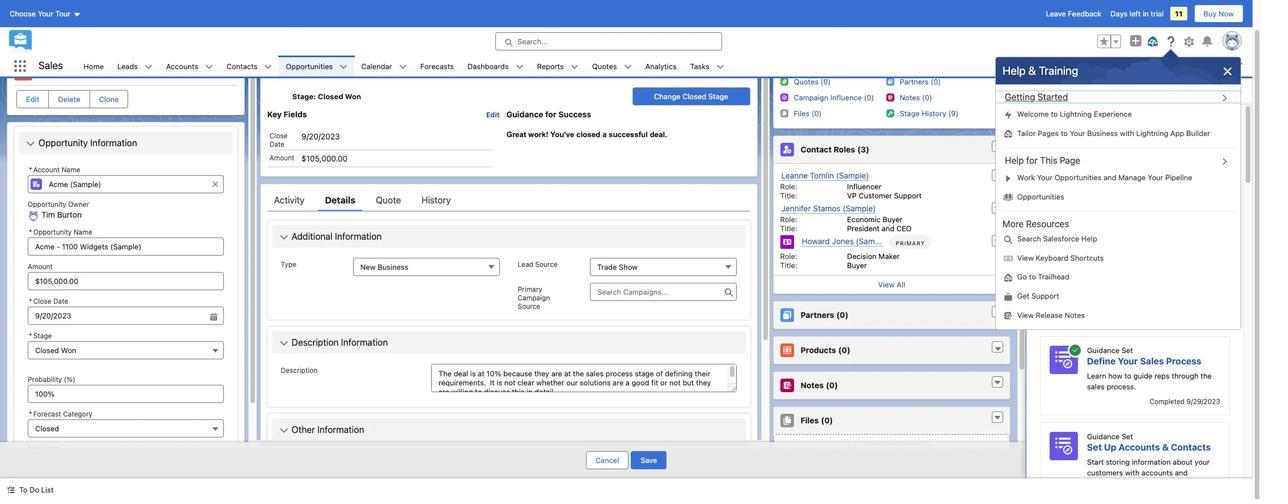 Task type: vqa. For each thing, say whether or not it's contained in the screenshot.
the Event in the New Event button
no



Task type: describe. For each thing, give the bounding box(es) containing it.
0 horizontal spatial date
[[53, 297, 68, 306]]

name for * account name
[[62, 165, 80, 174]]

president and ceo
[[847, 224, 912, 233]]

title: for leanne tomlin (sample)
[[780, 191, 797, 200]]

opportunity owner
[[28, 200, 89, 209]]

reports list item
[[530, 56, 585, 77]]

leads
[[117, 61, 138, 71]]

and inside guidance set set up accounts & contacts start storing information about your customers with accounts and contacts.
[[1175, 468, 1188, 477]]

for up you've
[[545, 109, 556, 119]]

1 vertical spatial amount
[[28, 263, 53, 271]]

key
[[267, 109, 282, 119]]

leads list item
[[111, 56, 159, 77]]

edit inside edit button
[[26, 95, 39, 104]]

* for * stage closed won
[[29, 332, 32, 340]]

closed
[[576, 130, 600, 139]]

buy now
[[1204, 9, 1234, 18]]

0 vertical spatial when
[[1166, 220, 1184, 229]]

* close date
[[29, 297, 68, 306]]

your down going
[[1070, 128, 1085, 137]]

pipeline
[[1165, 173, 1192, 182]]

keyboard
[[1036, 253, 1068, 262]]

accounts inside guidance set set up accounts & contacts start storing information about your customers with accounts and contacts.
[[1119, 442, 1160, 452]]

for down shortcuts in the right bottom of the page
[[1087, 275, 1097, 285]]

0 horizontal spatial your
[[1099, 275, 1114, 285]]

your up authentication
[[1148, 173, 1163, 182]]

campaign inside details tab panel
[[518, 293, 550, 302]]

deal.
[[650, 130, 667, 139]]

step
[[45, 445, 59, 453]]

information for other information
[[317, 424, 364, 435]]

0 vertical spatial mfa
[[1148, 220, 1164, 229]]

path options list box
[[292, 60, 750, 78]]

leave feedback link
[[1046, 9, 1101, 18]]

11
[[1175, 9, 1183, 18]]

clone button
[[89, 90, 128, 108]]

guidance for guidance for success
[[506, 109, 543, 119]]

text default image inside description information dropdown button
[[279, 339, 288, 348]]

1 vertical spatial when
[[1181, 253, 1199, 262]]

type
[[281, 260, 296, 269]]

activity link
[[274, 189, 305, 211]]

through
[[1172, 371, 1199, 380]]

0 horizontal spatial buyer
[[847, 261, 867, 270]]

additional information button
[[274, 227, 743, 245]]

and inside "list"
[[1104, 173, 1116, 182]]

guidance for success
[[506, 109, 591, 119]]

Forecast Category, Closed button
[[28, 420, 224, 438]]

view release notes
[[1017, 310, 1085, 319]]

information for opportunity information
[[90, 138, 137, 148]]

for up pipeline
[[1154, 162, 1167, 172]]

3 role: from the top
[[780, 252, 797, 261]]

text default image inside get support 'link'
[[1004, 292, 1013, 301]]

* account name
[[29, 165, 80, 174]]

account
[[33, 165, 60, 174]]

1 horizontal spatial salesforce
[[1087, 264, 1123, 273]]

your inside guidance set set up accounts & contacts start storing information about your customers with accounts and contacts.
[[1195, 457, 1210, 466]]

calendar list item
[[354, 56, 414, 77]]

support inside contact roles element
[[894, 191, 922, 200]]

storing
[[1106, 457, 1130, 466]]

delete
[[58, 95, 80, 104]]

files image
[[780, 109, 788, 117]]

to left use
[[1125, 220, 1132, 229]]

howard
[[802, 236, 830, 246]]

notes (0)
[[900, 93, 932, 102]]

set for your
[[1122, 345, 1133, 355]]

completed 9/29/2023
[[1150, 397, 1220, 406]]

text default image inside tailor pages to your business with lightning app builder link
[[1004, 129, 1013, 138]]

contacts inside guidance set set up accounts & contacts start storing information about your customers with accounts and contacts.
[[1171, 442, 1211, 452]]

1 vertical spatial opportunities
[[1055, 173, 1102, 182]]

to up automatically
[[1147, 253, 1154, 262]]

tasks link
[[683, 56, 716, 77]]

quotes (0) link
[[794, 77, 831, 87]]

clone
[[99, 95, 119, 104]]

additional
[[292, 231, 333, 241]]

Description text field
[[431, 364, 737, 392]]

Type button
[[353, 258, 500, 276]]

stage : closed won
[[292, 92, 361, 101]]

1 vertical spatial mfa
[[1087, 242, 1102, 251]]

(%)
[[64, 375, 75, 384]]

2 horizontal spatial mfa
[[1202, 264, 1217, 273]]

closed right ':'
[[318, 92, 343, 101]]

tasks list item
[[683, 56, 731, 77]]

to inside welcome to lightning experience link
[[1051, 109, 1058, 118]]

learn inside guidance set use multi-factor authentication for salesforce logins got multi-factor authentication (mfa) yet? to protect against security threats like phishing attacks, everyone is required to use mfa when logging in to salesforce. learn how to enable mfa for your users now — and understand what to expect when salesforce automatically enables mfa for your org.
[[1136, 231, 1156, 240]]

text default image inside the contacts "list item"
[[264, 63, 272, 71]]

in inside guidance set use multi-factor authentication for salesforce logins got multi-factor authentication (mfa) yet? to protect against security threats like phishing attacks, everyone is required to use mfa when logging in to salesforce. learn how to enable mfa for your users now — and understand what to expect when salesforce automatically enables mfa for your org.
[[1214, 220, 1220, 229]]

now
[[1154, 242, 1168, 251]]

partners (0) link
[[900, 77, 941, 87]]

Acme (Sample) text field
[[28, 175, 224, 193]]

opportunities list item
[[279, 56, 354, 77]]

expect
[[1156, 253, 1179, 262]]

text default image inside 'getting started' button
[[1221, 94, 1229, 102]]

view for view release notes
[[1017, 310, 1034, 319]]

(mfa)
[[1195, 187, 1216, 196]]

sales
[[1087, 382, 1105, 391]]

* forecast category closed
[[29, 410, 92, 433]]

to inside "go to trailhead" link
[[1029, 272, 1036, 281]]

key fields
[[267, 109, 307, 119]]

primary campaign source
[[518, 285, 550, 310]]

yet?
[[1087, 198, 1101, 207]]

set up accounts & contacts link
[[1087, 442, 1211, 452]]

days
[[1111, 9, 1127, 18]]

additional information
[[292, 231, 382, 241]]

role: for jennifer stamos (sample)
[[780, 215, 797, 224]]

Amount text field
[[28, 272, 224, 290]]

successful
[[609, 130, 648, 139]]

text default image inside quotes list item
[[624, 63, 632, 71]]

work your opportunities and manage your pipeline link
[[996, 168, 1241, 187]]

trial
[[1151, 9, 1164, 18]]

0 vertical spatial source
[[535, 260, 558, 269]]

edit button
[[16, 90, 49, 108]]

text default image inside "files" element
[[994, 414, 1001, 422]]

description for description
[[281, 366, 318, 374]]

define your sales process link
[[1087, 356, 1201, 366]]

factor
[[1122, 187, 1142, 196]]

reps
[[1155, 371, 1170, 380]]

guidance for guidance center
[[1049, 86, 1088, 96]]

1 vertical spatial opportunities link
[[996, 187, 1241, 206]]

opportunities inside list item
[[286, 61, 333, 71]]

1 vertical spatial notes
[[801, 380, 824, 390]]

close inside group
[[33, 297, 51, 306]]

1 horizontal spatial group
[[1097, 35, 1121, 48]]

text default image inside help for this page button
[[1221, 158, 1229, 165]]

for up understand
[[1104, 242, 1114, 251]]

2 vertical spatial opportunities
[[1017, 192, 1064, 201]]

name for * opportunity name
[[74, 228, 92, 237]]

role: for leanne tomlin (sample)
[[780, 182, 797, 191]]

partners image
[[886, 77, 894, 85]]

files element
[[773, 406, 1011, 486]]

& inside dialog
[[1028, 64, 1036, 77]]

left
[[1129, 9, 1141, 18]]

& inside guidance set set up accounts & contacts start storing information about your customers with accounts and contacts.
[[1162, 442, 1169, 452]]

title: for jennifer stamos (sample)
[[780, 224, 797, 233]]

with inside guidance set set up accounts & contacts start storing information about your customers with accounts and contacts.
[[1125, 468, 1139, 477]]

threats
[[1087, 209, 1111, 218]]

resources
[[1026, 219, 1069, 229]]

text default image inside search salesforce help link
[[1004, 235, 1013, 244]]

products (0)
[[801, 345, 850, 355]]

started
[[1038, 92, 1068, 102]]

set for up
[[1122, 432, 1133, 441]]

1 horizontal spatial files
[[903, 448, 919, 457]]

0 vertical spatial buyer
[[883, 215, 902, 224]]

notes (0)
[[801, 380, 838, 390]]

org.
[[1116, 275, 1129, 285]]

cancel
[[595, 456, 619, 465]]

view keyboard shortcuts
[[1017, 253, 1104, 262]]

guidance for guidance set use multi-factor authentication for salesforce logins got multi-factor authentication (mfa) yet? to protect against security threats like phishing attacks, everyone is required to use mfa when logging in to salesforce. learn how to enable mfa for your users now — and understand what to expect when salesforce automatically enables mfa for your org.
[[1087, 141, 1120, 150]]

quote
[[376, 195, 401, 205]]

(0) for files (0)
[[821, 416, 833, 425]]

manage sales cloud
[[1040, 318, 1129, 328]]

contacts inside "list item"
[[227, 61, 258, 71]]

help & training dialog
[[996, 57, 1241, 329]]

list
[[41, 485, 53, 494]]

accounts list item
[[159, 56, 220, 77]]

release
[[1036, 310, 1063, 319]]

probability (%)
[[28, 375, 75, 384]]

* for * opportunity name
[[29, 228, 32, 237]]

activity
[[274, 195, 305, 205]]

partners
[[801, 310, 834, 320]]

3 title: from the top
[[780, 261, 797, 270]]

guidance for guidance set set up accounts & contacts start storing information about your customers with accounts and contacts.
[[1087, 432, 1120, 441]]

guide
[[1133, 371, 1153, 380]]

forecasts link
[[414, 56, 461, 77]]

2 horizontal spatial salesforce
[[1169, 162, 1215, 172]]

use
[[1134, 220, 1146, 229]]

to inside button
[[19, 485, 27, 494]]

dashboards link
[[461, 56, 515, 77]]

text default image inside dashboards list item
[[515, 63, 523, 71]]

to inside guidance set use multi-factor authentication for salesforce logins got multi-factor authentication (mfa) yet? to protect against security threats like phishing attacks, everyone is required to use mfa when logging in to salesforce. learn how to enable mfa for your users now — and understand what to expect when salesforce automatically enables mfa for your org.
[[1103, 198, 1112, 207]]

help for help for this page
[[1005, 155, 1024, 166]]

authentication
[[1087, 162, 1152, 172]]

text default image inside "view keyboard shortcuts" link
[[1004, 254, 1013, 263]]

(sample) right leads
[[145, 65, 190, 77]]

list containing work your opportunities and manage your pipeline
[[996, 168, 1241, 206]]

contact roles element
[[773, 135, 1011, 294]]

0 vertical spatial opportunities link
[[279, 56, 340, 77]]

learn inside guidance set define your sales process learn how to guide reps through the sales process.
[[1087, 371, 1106, 380]]

jennifer
[[781, 203, 811, 213]]

accounts inside list item
[[166, 61, 198, 71]]

great work! you've closed a successful deal.
[[506, 130, 667, 139]]

users
[[1133, 242, 1152, 251]]

notes inside help & training dialog
[[1065, 310, 1085, 319]]

(sample) for jennifer stamos (sample)
[[843, 203, 876, 213]]

contacts list item
[[220, 56, 279, 77]]

opportunity information button
[[21, 134, 230, 152]]

reports link
[[530, 56, 571, 77]]

manage inside work your opportunities and manage your pipeline link
[[1118, 173, 1146, 182]]

set up start
[[1087, 442, 1102, 452]]

tailor pages to your business with lightning app builder
[[1017, 128, 1210, 137]]

stage down notes (0) 'link'
[[900, 109, 920, 118]]

against
[[1141, 198, 1166, 207]]

other
[[292, 424, 315, 435]]

app
[[1170, 128, 1184, 137]]

all
[[897, 280, 905, 289]]

view all
[[878, 280, 905, 289]]



Task type: locate. For each thing, give the bounding box(es) containing it.
notes right release
[[1065, 310, 1085, 319]]

to down get going
[[1061, 128, 1068, 137]]

stage inside * stage closed won
[[33, 332, 52, 340]]

1 vertical spatial learn
[[1087, 371, 1106, 380]]

1 horizontal spatial opportunities link
[[996, 187, 1241, 206]]

to inside tailor pages to your business with lightning app builder link
[[1061, 128, 1068, 137]]

—
[[1170, 242, 1176, 251]]

with inside tailor pages to your business with lightning app builder link
[[1120, 128, 1134, 137]]

sales inside guidance set define your sales process learn how to guide reps through the sales process.
[[1140, 356, 1164, 366]]

0 horizontal spatial in
[[1143, 9, 1149, 18]]

and right "—"
[[1178, 242, 1191, 251]]

quotes link
[[585, 56, 624, 77]]

0 vertical spatial contacts
[[227, 61, 258, 71]]

salesforce down understand
[[1087, 264, 1123, 273]]

help up the getting
[[1003, 64, 1026, 77]]

your left org.
[[1099, 275, 1114, 285]]

stage history image
[[886, 109, 894, 117]]

2 vertical spatial view
[[1017, 310, 1034, 319]]

to
[[1051, 109, 1058, 118], [1061, 128, 1068, 137], [1125, 220, 1132, 229], [1087, 231, 1094, 240], [1174, 231, 1181, 240], [1147, 253, 1154, 262], [1029, 272, 1036, 281], [1124, 371, 1131, 380]]

got
[[1087, 187, 1099, 196]]

0 horizontal spatial salesforce
[[1043, 234, 1079, 243]]

guidance up great
[[506, 109, 543, 119]]

tab list containing activity
[[267, 189, 750, 211]]

your inside guidance set define your sales process learn how to guide reps through the sales process.
[[1118, 356, 1138, 366]]

0 horizontal spatial &
[[1028, 64, 1036, 77]]

1 horizontal spatial edit
[[486, 111, 500, 119]]

to down is
[[1087, 231, 1094, 240]]

amount up * close date
[[28, 263, 53, 271]]

(0) for notes (0)
[[826, 380, 838, 390]]

how inside guidance set use multi-factor authentication for salesforce logins got multi-factor authentication (mfa) yet? to protect against security threats like phishing attacks, everyone is required to use mfa when logging in to salesforce. learn how to enable mfa for your users now — and understand what to expect when salesforce automatically enables mfa for your org.
[[1158, 231, 1172, 240]]

dashboards list item
[[461, 56, 530, 77]]

guidance down the training
[[1049, 86, 1088, 96]]

won right ':'
[[345, 92, 361, 101]]

(sample) up influencer
[[836, 171, 869, 180]]

and inside guidance set use multi-factor authentication for salesforce logins got multi-factor authentication (mfa) yet? to protect against security threats like phishing attacks, everyone is required to use mfa when logging in to salesforce. learn how to enable mfa for your users now — and understand what to expect when salesforce automatically enables mfa for your org.
[[1178, 242, 1191, 251]]

in right left
[[1143, 9, 1149, 18]]

1 horizontal spatial campaign
[[794, 93, 828, 102]]

tailor
[[1017, 128, 1036, 137]]

2 horizontal spatial sales
[[1140, 356, 1164, 366]]

0 vertical spatial help
[[1003, 64, 1026, 77]]

text default image inside accounts list item
[[205, 63, 213, 71]]

0 vertical spatial &
[[1028, 64, 1036, 77]]

0 vertical spatial campaign
[[794, 93, 828, 102]]

source
[[535, 260, 558, 269], [518, 302, 540, 310]]

text default image inside to do list button
[[7, 486, 15, 494]]

jennifer stamos (sample)
[[781, 203, 876, 213]]

campaign influence image
[[780, 93, 788, 101]]

view inside contact roles element
[[878, 280, 895, 289]]

for
[[545, 109, 556, 119], [1026, 155, 1038, 166], [1154, 162, 1167, 172], [1104, 242, 1114, 251], [1087, 275, 1097, 285]]

your
[[38, 9, 53, 18], [1070, 128, 1085, 137], [1037, 173, 1053, 182], [1148, 173, 1163, 182], [1118, 356, 1138, 366]]

support inside get support 'link'
[[1032, 291, 1059, 300]]

-
[[69, 65, 74, 77]]

set inside guidance set define your sales process learn how to guide reps through the sales process.
[[1122, 345, 1133, 355]]

with down welcome to lightning experience link
[[1120, 128, 1134, 137]]

won up (%)
[[61, 346, 76, 355]]

1 horizontal spatial date
[[269, 140, 284, 148]]

1 vertical spatial manage
[[1040, 318, 1075, 328]]

guidance center
[[1049, 86, 1118, 96]]

0 horizontal spatial how
[[1108, 371, 1122, 380]]

1 * from the top
[[29, 165, 32, 174]]

1 vertical spatial in
[[1214, 220, 1220, 229]]

when up enables
[[1181, 253, 1199, 262]]

now
[[1219, 9, 1234, 18]]

0 horizontal spatial contacts
[[227, 61, 258, 71]]

0 horizontal spatial support
[[894, 191, 922, 200]]

accounts right leads list item
[[166, 61, 198, 71]]

1 horizontal spatial your
[[1116, 242, 1131, 251]]

0 vertical spatial files
[[801, 416, 819, 425]]

support
[[894, 191, 922, 200], [1032, 291, 1059, 300]]

buyer down howard jones (sample) "link"
[[847, 261, 867, 270]]

choose
[[10, 9, 36, 18]]

0 horizontal spatial get
[[1017, 291, 1029, 300]]

amount down close date
[[269, 153, 294, 162]]

get inside 'link'
[[1017, 291, 1029, 300]]

closed up probability at bottom left
[[35, 346, 59, 355]]

leanne tomlin (sample)
[[781, 171, 869, 180]]

help for help & training
[[1003, 64, 1026, 77]]

calendar link
[[354, 56, 399, 77]]

home
[[83, 61, 104, 71]]

inverse image
[[1222, 66, 1233, 77]]

1 horizontal spatial amount
[[269, 153, 294, 162]]

information for description information
[[341, 337, 388, 347]]

sales left "-" at the left top of page
[[39, 60, 63, 72]]

files (0)
[[801, 416, 833, 425]]

list containing search salesforce help
[[996, 230, 1241, 325]]

(sample) down president and ceo
[[856, 236, 889, 246]]

1 vertical spatial with
[[1125, 468, 1139, 477]]

analytics
[[645, 61, 677, 71]]

1 horizontal spatial accounts
[[1119, 442, 1160, 452]]

& up 'information'
[[1162, 442, 1169, 452]]

2 vertical spatial opportunity
[[33, 228, 72, 237]]

accounts link
[[159, 56, 205, 77]]

list containing welcome to lightning experience
[[996, 105, 1241, 143]]

1 horizontal spatial contacts
[[1171, 442, 1211, 452]]

title: up contact image
[[780, 224, 797, 233]]

when
[[1166, 220, 1184, 229], [1181, 253, 1199, 262]]

and inside contact roles element
[[882, 224, 894, 233]]

1 vertical spatial role:
[[780, 215, 797, 224]]

* for * close date
[[29, 297, 32, 306]]

Probability (%) text field
[[28, 385, 224, 403]]

howard jones (sample) link
[[802, 236, 889, 247]]

text default image inside view release notes link
[[1004, 311, 1013, 320]]

0 vertical spatial in
[[1143, 9, 1149, 18]]

4 * from the top
[[29, 332, 32, 340]]

role:
[[780, 182, 797, 191], [780, 215, 797, 224], [780, 252, 797, 261]]

stage history (9)
[[900, 109, 959, 118]]

(0) right products
[[838, 345, 850, 355]]

1 vertical spatial your
[[1099, 275, 1114, 285]]

view all link
[[773, 275, 1010, 294]]

1 title: from the top
[[780, 191, 797, 200]]

name down owner
[[74, 228, 92, 237]]

other information button
[[274, 420, 743, 439]]

influencer
[[847, 182, 881, 191]]

title: down contact image
[[780, 261, 797, 270]]

your inside dropdown button
[[38, 9, 53, 18]]

opportunity for opportunity information
[[39, 138, 88, 148]]

(sample) for leanne tomlin (sample)
[[836, 171, 869, 180]]

and up multi-
[[1104, 173, 1116, 182]]

edit down dashboards list item
[[486, 111, 500, 119]]

view for view keyboard shortcuts
[[1017, 253, 1034, 262]]

text default image inside other information dropdown button
[[279, 426, 288, 435]]

1 horizontal spatial close
[[269, 131, 288, 140]]

1 horizontal spatial notes
[[1065, 310, 1085, 319]]

1 horizontal spatial mfa
[[1148, 220, 1164, 229]]

view up go
[[1017, 253, 1034, 262]]

buyer
[[883, 215, 902, 224], [847, 261, 867, 270]]

text default image inside opportunities list item
[[340, 63, 348, 71]]

* down opportunity owner
[[29, 228, 32, 237]]

1 horizontal spatial lightning
[[1136, 128, 1168, 137]]

sales left cloud
[[1077, 318, 1101, 328]]

opportunity inside dropdown button
[[39, 138, 88, 148]]

in
[[1143, 9, 1149, 18], [1214, 220, 1220, 229]]

get for get going
[[1040, 114, 1056, 124]]

Primary Campaign Source text field
[[590, 283, 737, 301]]

campaign down quotes (0) link
[[794, 93, 828, 102]]

text default image inside "go to trailhead" link
[[1004, 273, 1013, 282]]

(sample) inside "link"
[[856, 236, 889, 246]]

help for this page
[[1005, 155, 1080, 166]]

support right customer
[[894, 191, 922, 200]]

text default image inside opportunity information dropdown button
[[26, 140, 35, 149]]

like
[[1113, 209, 1125, 218]]

tomlin
[[810, 171, 834, 180]]

information for additional information
[[335, 231, 382, 241]]

2 vertical spatial role:
[[780, 252, 797, 261]]

show
[[619, 262, 638, 271]]

(0) right partners
[[836, 310, 848, 320]]

1 vertical spatial view
[[878, 280, 895, 289]]

1 vertical spatial &
[[1162, 442, 1169, 452]]

widgets
[[102, 65, 143, 77]]

to down multi-
[[1103, 198, 1112, 207]]

1 vertical spatial close
[[33, 297, 51, 306]]

0 horizontal spatial sales
[[39, 60, 63, 72]]

to up "—"
[[1174, 231, 1181, 240]]

dashboards
[[467, 61, 509, 71]]

opportunity for opportunity owner
[[28, 200, 66, 209]]

campaign down lead source
[[518, 293, 550, 302]]

* up * stage closed won
[[29, 297, 32, 306]]

to left do
[[19, 485, 27, 494]]

how inside guidance set define your sales process learn how to guide reps through the sales process.
[[1108, 371, 1122, 380]]

text default image
[[264, 63, 272, 71], [399, 63, 407, 71], [515, 63, 523, 71], [1004, 110, 1013, 119], [1004, 129, 1013, 138], [1004, 174, 1013, 183], [1004, 193, 1013, 202], [1004, 235, 1013, 244], [1004, 273, 1013, 282], [1004, 292, 1013, 301], [994, 379, 1001, 387], [994, 414, 1001, 422], [279, 426, 288, 435], [7, 486, 15, 494]]

lightning up factor
[[1136, 128, 1168, 137]]

0 vertical spatial description
[[292, 337, 339, 347]]

text default image inside 'calendar' list item
[[399, 63, 407, 71]]

1 horizontal spatial business
[[1087, 128, 1118, 137]]

won inside * stage closed won
[[61, 346, 76, 355]]

2 horizontal spatial your
[[1195, 457, 1210, 466]]

business right "new"
[[378, 262, 408, 271]]

trade
[[597, 262, 617, 271]]

notes image
[[886, 93, 894, 101]]

your left tour
[[38, 9, 53, 18]]

0 horizontal spatial learn
[[1087, 371, 1106, 380]]

0 vertical spatial with
[[1120, 128, 1134, 137]]

0 vertical spatial sales
[[39, 60, 63, 72]]

0 horizontal spatial opportunities link
[[279, 56, 340, 77]]

guidance inside guidance set define your sales process learn how to guide reps through the sales process.
[[1087, 345, 1120, 355]]

1 horizontal spatial learn
[[1136, 231, 1156, 240]]

files down notes (0)
[[801, 416, 819, 425]]

* left forecast
[[29, 410, 32, 419]]

* inside * stage closed won
[[29, 332, 32, 340]]

1 vertical spatial get
[[1017, 291, 1029, 300]]

0 horizontal spatial business
[[378, 262, 408, 271]]

1 horizontal spatial buyer
[[883, 215, 902, 224]]

learn up the users
[[1136, 231, 1156, 240]]

0 vertical spatial learn
[[1136, 231, 1156, 240]]

to do list
[[19, 485, 53, 494]]

name right 'account'
[[62, 165, 80, 174]]

text default image inside work your opportunities and manage your pipeline link
[[1004, 174, 1013, 183]]

1 vertical spatial description
[[281, 366, 318, 374]]

salesforce inside "list"
[[1043, 234, 1079, 243]]

1 vertical spatial business
[[378, 262, 408, 271]]

0 vertical spatial name
[[62, 165, 80, 174]]

help up work
[[1005, 155, 1024, 166]]

text default image inside leads list item
[[145, 63, 153, 71]]

text default image inside welcome to lightning experience link
[[1004, 110, 1013, 119]]

won for stage : closed won
[[345, 92, 361, 101]]

1 horizontal spatial &
[[1162, 442, 1169, 452]]

stage inside button
[[708, 92, 728, 101]]

opportunities down page
[[1055, 173, 1102, 182]]

leanne tomlin (sample) link
[[781, 171, 869, 181]]

acme - 1100 widgets (sample)
[[39, 65, 190, 77]]

0 horizontal spatial accounts
[[166, 61, 198, 71]]

* for * account name
[[29, 165, 32, 174]]

date down key
[[269, 140, 284, 148]]

1 vertical spatial won
[[61, 346, 76, 355]]

text default image inside additional information dropdown button
[[279, 233, 288, 242]]

0 horizontal spatial amount
[[28, 263, 53, 271]]

help down is
[[1081, 234, 1097, 243]]

1 vertical spatial files
[[903, 448, 919, 457]]

lightning down "guidance center" at the right of the page
[[1060, 109, 1092, 118]]

leave feedback
[[1046, 9, 1101, 18]]

help inside "list"
[[1081, 234, 1097, 243]]

1 vertical spatial contacts
[[1171, 442, 1211, 452]]

opportunity down opportunity owner
[[33, 228, 72, 237]]

welcome
[[1017, 109, 1049, 118]]

stage
[[292, 92, 313, 101], [708, 92, 728, 101], [900, 109, 920, 118], [33, 332, 52, 340]]

use
[[1087, 151, 1104, 162]]

role: down contact image
[[780, 252, 797, 261]]

about
[[1173, 457, 1193, 466]]

title: up jennifer
[[780, 191, 797, 200]]

group containing *
[[28, 295, 224, 325]]

getting started
[[1005, 92, 1068, 102]]

Lead Source button
[[590, 258, 737, 276]]

your down help for this page
[[1037, 173, 1053, 182]]

0 vertical spatial edit
[[26, 95, 39, 104]]

get up pages
[[1040, 114, 1056, 124]]

to up the 'process.'
[[1124, 371, 1131, 380]]

1 horizontal spatial how
[[1158, 231, 1172, 240]]

forecast
[[33, 410, 61, 419]]

2 * from the top
[[29, 228, 32, 237]]

to inside guidance set define your sales process learn how to guide reps through the sales process.
[[1124, 371, 1131, 380]]

business inside type button
[[378, 262, 408, 271]]

and
[[1104, 173, 1116, 182], [882, 224, 894, 233], [1178, 242, 1191, 251], [1175, 468, 1188, 477]]

sales up guide
[[1140, 356, 1164, 366]]

date inside close date
[[269, 140, 284, 148]]

Stage, Closed Won button
[[28, 341, 224, 360]]

&
[[1028, 64, 1036, 77], [1162, 442, 1169, 452]]

0 vertical spatial lightning
[[1060, 109, 1092, 118]]

source inside primary campaign source
[[518, 302, 540, 310]]

contact image
[[780, 235, 794, 249]]

3 * from the top
[[29, 297, 32, 306]]

information inside dropdown button
[[341, 337, 388, 347]]

view keyboard shortcuts link
[[996, 249, 1241, 268]]

5 * from the top
[[29, 410, 32, 419]]

2 role: from the top
[[780, 215, 797, 224]]

edit
[[26, 95, 39, 104], [486, 111, 500, 119]]

closed inside * forecast category closed
[[35, 424, 59, 433]]

economic buyer
[[847, 215, 902, 224]]

get for get support
[[1017, 291, 1029, 300]]

and down about
[[1175, 468, 1188, 477]]

text default image inside contact roles element
[[994, 143, 1001, 151]]

guidance for guidance set define your sales process learn how to guide reps through the sales process.
[[1087, 345, 1120, 355]]

closed inside * stage closed won
[[35, 346, 59, 355]]

files right "upload"
[[903, 448, 919, 457]]

0 vertical spatial title:
[[780, 191, 797, 200]]

description for description information
[[292, 337, 339, 347]]

how up the 'process.'
[[1108, 371, 1122, 380]]

and left ceo
[[882, 224, 894, 233]]

0 horizontal spatial edit
[[26, 95, 39, 104]]

0 horizontal spatial to
[[19, 485, 27, 494]]

with down storing
[[1125, 468, 1139, 477]]

0 horizontal spatial lightning
[[1060, 109, 1092, 118]]

won for * stage closed won
[[61, 346, 76, 355]]

opportunities link up like
[[996, 187, 1241, 206]]

guidance inside guidance set set up accounts & contacts start storing information about your customers with accounts and contacts.
[[1087, 432, 1120, 441]]

view for view all
[[878, 280, 895, 289]]

role: down leanne
[[780, 182, 797, 191]]

(0) for partners (0)
[[836, 310, 848, 320]]

completed
[[1150, 397, 1185, 406]]

partners (0)
[[900, 77, 941, 86]]

title:
[[780, 191, 797, 200], [780, 224, 797, 233], [780, 261, 797, 270]]

list
[[77, 56, 1253, 77], [996, 105, 1241, 143], [996, 168, 1241, 206], [996, 230, 1241, 325]]

list containing home
[[77, 56, 1253, 77]]

notes (0) link
[[900, 93, 932, 103]]

for inside button
[[1026, 155, 1038, 166]]

in down everyone
[[1214, 220, 1220, 229]]

set inside guidance set use multi-factor authentication for salesforce logins got multi-factor authentication (mfa) yet? to protect against security threats like phishing attacks, everyone is required to use mfa when logging in to salesforce. learn how to enable mfa for your users now — and understand what to expect when salesforce automatically enables mfa for your org.
[[1122, 141, 1133, 150]]

opportunity up "* account name"
[[39, 138, 88, 148]]

0 horizontal spatial group
[[28, 295, 224, 325]]

2 vertical spatial mfa
[[1202, 264, 1217, 273]]

howard jones (sample)
[[802, 236, 889, 246]]

1 vertical spatial lightning
[[1136, 128, 1168, 137]]

0 vertical spatial date
[[269, 140, 284, 148]]

get going
[[1040, 114, 1083, 124]]

0 vertical spatial your
[[1116, 242, 1131, 251]]

contacts right accounts list item
[[227, 61, 258, 71]]

2 title: from the top
[[780, 224, 797, 233]]

0 vertical spatial won
[[345, 92, 361, 101]]

get
[[1040, 114, 1056, 124], [1017, 291, 1029, 300]]

(0) down notes (0)
[[821, 416, 833, 425]]

calendar
[[361, 61, 392, 71]]

jennifer stamos (sample) link
[[781, 203, 876, 214]]

1 role: from the top
[[780, 182, 797, 191]]

description inside description information dropdown button
[[292, 337, 339, 347]]

history
[[421, 195, 451, 205]]

go to trailhead
[[1017, 272, 1069, 281]]

pages
[[1038, 128, 1059, 137]]

1 horizontal spatial won
[[345, 92, 361, 101]]

1 vertical spatial how
[[1108, 371, 1122, 380]]

(0) inside "files" element
[[821, 416, 833, 425]]

text default image
[[145, 63, 153, 71], [205, 63, 213, 71], [340, 63, 348, 71], [571, 63, 579, 71], [624, 63, 632, 71], [716, 63, 724, 71], [1221, 94, 1229, 102], [26, 140, 35, 149], [994, 143, 1001, 151], [1221, 158, 1229, 165], [279, 233, 288, 242], [1004, 254, 1013, 263], [1004, 311, 1013, 320], [279, 339, 288, 348]]

factor
[[1132, 151, 1161, 162]]

view left all
[[878, 280, 895, 289]]

closed right change
[[682, 92, 706, 101]]

tab list
[[267, 189, 750, 211]]

set up define your sales process link
[[1122, 345, 1133, 355]]

quotes list item
[[585, 56, 638, 77]]

decision
[[847, 252, 877, 261]]

trade show
[[597, 262, 638, 271]]

description information
[[292, 337, 388, 347]]

phishing
[[1127, 209, 1156, 218]]

stage up fields on the left top of page
[[292, 92, 313, 101]]

to down the started
[[1051, 109, 1058, 118]]

1100
[[76, 65, 100, 77]]

getting started button
[[996, 91, 1241, 103]]

* inside * forecast category closed
[[29, 410, 32, 419]]

use multi-factor authentication for salesforce logins link
[[1087, 151, 1215, 182]]

help inside button
[[1005, 155, 1024, 166]]

contacts up about
[[1171, 442, 1211, 452]]

closed down forecast
[[35, 424, 59, 433]]

set up set up accounts & contacts link
[[1122, 432, 1133, 441]]

text default image inside the reports list item
[[571, 63, 579, 71]]

salesforce up view keyboard shortcuts
[[1043, 234, 1079, 243]]

0 vertical spatial get
[[1040, 114, 1056, 124]]

1 vertical spatial to
[[19, 485, 27, 494]]

None text field
[[28, 307, 224, 325]]

opportunities link up ':'
[[279, 56, 340, 77]]

0 vertical spatial notes
[[1065, 310, 1085, 319]]

1 horizontal spatial in
[[1214, 220, 1220, 229]]

1 vertical spatial group
[[28, 295, 224, 325]]

manage up the factor
[[1118, 173, 1146, 182]]

(3)
[[857, 145, 869, 154]]

1 vertical spatial support
[[1032, 291, 1059, 300]]

set for multi-
[[1122, 141, 1133, 150]]

quotes image
[[780, 77, 788, 85]]

guidance inside guidance set use multi-factor authentication for salesforce logins got multi-factor authentication (mfa) yet? to protect against security threats like phishing attacks, everyone is required to use mfa when logging in to salesforce. learn how to enable mfa for your users now — and understand what to expect when salesforce automatically enables mfa for your org.
[[1087, 141, 1120, 150]]

mfa up shortcuts in the right bottom of the page
[[1087, 242, 1102, 251]]

upload
[[877, 448, 901, 457]]

business inside "list"
[[1087, 128, 1118, 137]]

your down salesforce.
[[1116, 242, 1131, 251]]

amount
[[269, 153, 294, 162], [28, 263, 53, 271]]

business down experience
[[1087, 128, 1118, 137]]

cancel button
[[586, 451, 629, 469]]

new business
[[360, 262, 408, 271]]

acme
[[39, 65, 67, 77]]

* for * forecast category closed
[[29, 410, 32, 419]]

1 vertical spatial sales
[[1077, 318, 1101, 328]]

jones
[[832, 236, 854, 246]]

guidance up up
[[1087, 432, 1120, 441]]

1 vertical spatial name
[[74, 228, 92, 237]]

(0) for products (0)
[[838, 345, 850, 355]]

(sample) up economic
[[843, 203, 876, 213]]

buyer down "vp customer support"
[[883, 215, 902, 224]]

1 horizontal spatial get
[[1040, 114, 1056, 124]]

get down go
[[1017, 291, 1029, 300]]

manage down get support
[[1040, 318, 1075, 328]]

opportunity up * opportunity name
[[28, 200, 66, 209]]

contacts link
[[220, 56, 264, 77]]

group
[[1097, 35, 1121, 48], [28, 295, 224, 325]]

enables
[[1173, 264, 1200, 273]]

(sample) for howard jones (sample)
[[856, 236, 889, 246]]

1 vertical spatial accounts
[[1119, 442, 1160, 452]]

experience
[[1094, 109, 1132, 118]]

notes
[[1065, 310, 1085, 319], [801, 380, 824, 390]]

closed inside button
[[682, 92, 706, 101]]

& left the training
[[1028, 64, 1036, 77]]

stage history (9) link
[[900, 109, 959, 118]]

text default image inside tasks "list item"
[[716, 63, 724, 71]]

details tab panel
[[267, 211, 750, 501]]

roles
[[834, 145, 855, 154]]

opportunity image
[[14, 62, 32, 80]]

None text field
[[28, 238, 224, 256]]

0 vertical spatial opportunities
[[286, 61, 333, 71]]

1 vertical spatial edit
[[486, 111, 500, 119]]

cloud
[[1103, 318, 1129, 328]]

close up * stage closed won
[[33, 297, 51, 306]]

salesforce up pipeline
[[1169, 162, 1215, 172]]



